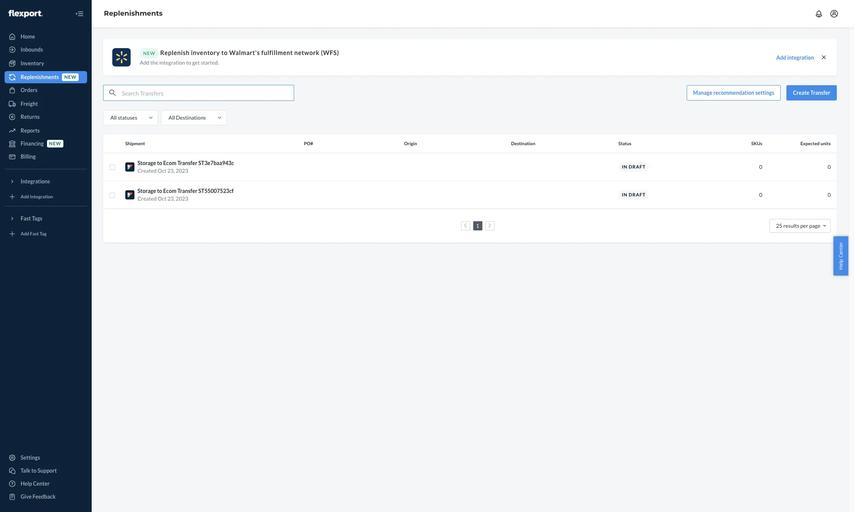 Task type: vqa. For each thing, say whether or not it's contained in the screenshot.
leftmost all
yes



Task type: describe. For each thing, give the bounding box(es) containing it.
storage for storage to ecom transfer st3e7baa943c
[[138, 160, 156, 166]]

integration
[[30, 194, 53, 200]]

reports link
[[5, 125, 87, 137]]

recommendation
[[714, 89, 755, 96]]

open account menu image
[[830, 9, 839, 18]]

23, for st3e7baa943c
[[168, 167, 175, 174]]

add integration button
[[777, 54, 815, 61]]

walmart's
[[229, 49, 260, 56]]

talk to support
[[21, 467, 57, 474]]

reports
[[21, 127, 40, 134]]

add fast tag link
[[5, 228, 87, 240]]

talk
[[21, 467, 30, 474]]

fast inside add fast tag link
[[30, 231, 39, 237]]

Search Transfers text field
[[122, 85, 294, 101]]

the
[[151, 59, 158, 66]]

created for storage to ecom transfer st55007523cf created oct 23, 2023
[[138, 195, 157, 202]]

2023 for st3e7baa943c
[[176, 167, 188, 174]]

st3e7baa943c
[[198, 160, 234, 166]]

all for all destinations
[[169, 114, 175, 121]]

network
[[295, 49, 320, 56]]

all statuses
[[110, 114, 137, 121]]

chevron right image
[[489, 223, 492, 228]]

add fast tag
[[21, 231, 47, 237]]

add for add integration
[[777, 54, 787, 61]]

started.
[[201, 59, 219, 66]]

returns link
[[5, 111, 87, 123]]

(wfs)
[[321, 49, 339, 56]]

1 link
[[475, 222, 481, 229]]

replenish
[[160, 49, 190, 56]]

billing link
[[5, 151, 87, 163]]

per
[[801, 222, 809, 229]]

inventory
[[191, 49, 220, 56]]

freight
[[21, 101, 38, 107]]

transfer for st55007523cf
[[177, 187, 197, 194]]

get
[[192, 59, 200, 66]]

25 results per page
[[777, 222, 821, 229]]

manage recommendation settings button
[[687, 85, 781, 101]]

transfer inside button
[[811, 89, 831, 96]]

returns
[[21, 114, 40, 120]]

add the integration to get started.
[[140, 59, 219, 66]]

tags
[[32, 215, 42, 222]]

fast tags
[[21, 215, 42, 222]]

close navigation image
[[75, 9, 84, 18]]

results
[[784, 222, 800, 229]]

square image for storage to ecom transfer st55007523cf
[[109, 192, 115, 198]]

support
[[38, 467, 57, 474]]

fast inside fast tags dropdown button
[[21, 215, 31, 222]]

destinations
[[176, 114, 206, 121]]

po#
[[304, 141, 313, 146]]

1 horizontal spatial replenishments
[[104, 9, 163, 18]]

to for talk to support
[[31, 467, 37, 474]]

in draft for st55007523cf
[[622, 192, 646, 198]]

create transfer link
[[787, 85, 837, 101]]

25 results per page option
[[777, 222, 821, 229]]

in draft for st3e7baa943c
[[622, 164, 646, 170]]

orders link
[[5, 84, 87, 96]]

integrations
[[21, 178, 50, 185]]

add integration
[[21, 194, 53, 200]]

0 horizontal spatial help
[[21, 480, 32, 487]]

inventory link
[[5, 57, 87, 70]]

create
[[794, 89, 810, 96]]

home
[[21, 33, 35, 40]]

expected
[[801, 141, 820, 146]]

manage recommendation settings link
[[687, 85, 781, 101]]

help center button
[[834, 236, 849, 276]]

integration inside button
[[788, 54, 815, 61]]

ecom for st3e7baa943c
[[163, 160, 176, 166]]

create transfer
[[794, 89, 831, 96]]

all destinations
[[169, 114, 206, 121]]

talk to support button
[[5, 465, 87, 477]]

add for add the integration to get started.
[[140, 59, 150, 66]]

origin
[[404, 141, 417, 146]]

1 vertical spatial center
[[33, 480, 50, 487]]

help center link
[[5, 478, 87, 490]]

give
[[21, 493, 32, 500]]

center inside 'button'
[[838, 242, 845, 258]]

create transfer button
[[787, 85, 837, 101]]

integrations button
[[5, 175, 87, 188]]



Task type: locate. For each thing, give the bounding box(es) containing it.
add for add integration
[[21, 194, 29, 200]]

add inside button
[[777, 54, 787, 61]]

1 horizontal spatial help
[[838, 259, 845, 270]]

2 draft from the top
[[629, 192, 646, 198]]

ecom for st55007523cf
[[163, 187, 176, 194]]

1 vertical spatial transfer
[[177, 160, 197, 166]]

all
[[110, 114, 117, 121], [169, 114, 175, 121]]

transfer
[[811, 89, 831, 96], [177, 160, 197, 166], [177, 187, 197, 194]]

fast
[[21, 215, 31, 222], [30, 231, 39, 237]]

1 vertical spatial replenishments
[[21, 74, 59, 80]]

25
[[777, 222, 783, 229]]

1 vertical spatial oct
[[158, 195, 167, 202]]

square image
[[109, 164, 115, 170], [109, 192, 115, 198]]

2 square image from the top
[[109, 192, 115, 198]]

23, inside storage to ecom transfer st55007523cf created oct 23, 2023
[[168, 195, 175, 202]]

0 vertical spatial 23,
[[168, 167, 175, 174]]

0
[[760, 163, 763, 170], [828, 163, 831, 170], [760, 191, 763, 198], [828, 191, 831, 198]]

oct inside storage to ecom transfer st3e7baa943c created oct 23, 2023
[[158, 167, 167, 174]]

0 vertical spatial transfer
[[811, 89, 831, 96]]

to inside button
[[31, 467, 37, 474]]

2 in draft from the top
[[622, 192, 646, 198]]

1 vertical spatial created
[[138, 195, 157, 202]]

give feedback button
[[5, 491, 87, 503]]

replenish inventory to walmart's fulfillment network (wfs)
[[160, 49, 339, 56]]

settings
[[756, 89, 775, 96]]

replenishments link
[[104, 9, 163, 18]]

1 in draft from the top
[[622, 164, 646, 170]]

destination
[[512, 141, 536, 146]]

to for storage to ecom transfer st55007523cf created oct 23, 2023
[[157, 187, 162, 194]]

0 vertical spatial storage
[[138, 160, 156, 166]]

add
[[777, 54, 787, 61], [140, 59, 150, 66], [21, 194, 29, 200], [21, 231, 29, 237]]

created inside storage to ecom transfer st3e7baa943c created oct 23, 2023
[[138, 167, 157, 174]]

1 vertical spatial square image
[[109, 192, 115, 198]]

inbounds
[[21, 46, 43, 53]]

1 ecom from the top
[[163, 160, 176, 166]]

skus
[[752, 141, 763, 146]]

0 vertical spatial help
[[838, 259, 845, 270]]

inbounds link
[[5, 44, 87, 56]]

new up orders link
[[64, 74, 76, 80]]

transfer right create
[[811, 89, 831, 96]]

new down reports link at the top left of the page
[[49, 141, 61, 147]]

chevron left image
[[464, 223, 467, 228]]

home link
[[5, 31, 87, 43]]

draft for storage to ecom transfer st3e7baa943c
[[629, 164, 646, 170]]

1 vertical spatial in
[[622, 192, 628, 198]]

give feedback
[[21, 493, 56, 500]]

2 vertical spatial transfer
[[177, 187, 197, 194]]

1 vertical spatial new
[[49, 141, 61, 147]]

0 horizontal spatial center
[[33, 480, 50, 487]]

2 all from the left
[[169, 114, 175, 121]]

0 horizontal spatial replenishments
[[21, 74, 59, 80]]

1 vertical spatial 2023
[[176, 195, 188, 202]]

settings
[[21, 454, 40, 461]]

1 vertical spatial ecom
[[163, 187, 176, 194]]

2 created from the top
[[138, 195, 157, 202]]

add integration
[[777, 54, 815, 61]]

1 draft from the top
[[629, 164, 646, 170]]

open notifications image
[[815, 9, 824, 18]]

to for storage to ecom transfer st3e7baa943c created oct 23, 2023
[[157, 160, 162, 166]]

2023 for st55007523cf
[[176, 195, 188, 202]]

0 vertical spatial fast
[[21, 215, 31, 222]]

1 vertical spatial storage
[[138, 187, 156, 194]]

shipment
[[125, 141, 145, 146]]

all for all statuses
[[110, 114, 117, 121]]

help
[[838, 259, 845, 270], [21, 480, 32, 487]]

statuses
[[118, 114, 137, 121]]

fulfillment
[[262, 49, 293, 56]]

storage inside storage to ecom transfer st55007523cf created oct 23, 2023
[[138, 187, 156, 194]]

1 vertical spatial 23,
[[168, 195, 175, 202]]

transfer for st3e7baa943c
[[177, 160, 197, 166]]

storage
[[138, 160, 156, 166], [138, 187, 156, 194]]

integration
[[788, 54, 815, 61], [159, 59, 185, 66]]

2 ecom from the top
[[163, 187, 176, 194]]

integration left close image
[[788, 54, 815, 61]]

23, down storage to ecom transfer st3e7baa943c created oct 23, 2023
[[168, 195, 175, 202]]

0 horizontal spatial all
[[110, 114, 117, 121]]

1 vertical spatial help center
[[21, 480, 50, 487]]

square image for storage to ecom transfer st3e7baa943c
[[109, 164, 115, 170]]

fast left "tags"
[[21, 215, 31, 222]]

in
[[622, 164, 628, 170], [622, 192, 628, 198]]

created inside storage to ecom transfer st55007523cf created oct 23, 2023
[[138, 195, 157, 202]]

fast left 'tag'
[[30, 231, 39, 237]]

all left the destinations
[[169, 114, 175, 121]]

expected units
[[801, 141, 831, 146]]

2023 up storage to ecom transfer st55007523cf created oct 23, 2023
[[176, 167, 188, 174]]

new
[[64, 74, 76, 80], [49, 141, 61, 147]]

2 oct from the top
[[158, 195, 167, 202]]

2023 down storage to ecom transfer st3e7baa943c created oct 23, 2023
[[176, 195, 188, 202]]

inventory
[[21, 60, 44, 67]]

0 vertical spatial replenishments
[[104, 9, 163, 18]]

0 horizontal spatial integration
[[159, 59, 185, 66]]

fast tags button
[[5, 213, 87, 225]]

2023
[[176, 167, 188, 174], [176, 195, 188, 202]]

ecom inside storage to ecom transfer st55007523cf created oct 23, 2023
[[163, 187, 176, 194]]

settings link
[[5, 452, 87, 464]]

0 vertical spatial oct
[[158, 167, 167, 174]]

transfer down storage to ecom transfer st3e7baa943c created oct 23, 2023
[[177, 187, 197, 194]]

transfer inside storage to ecom transfer st3e7baa943c created oct 23, 2023
[[177, 160, 197, 166]]

1 horizontal spatial help center
[[838, 242, 845, 270]]

0 horizontal spatial new
[[49, 141, 61, 147]]

1 horizontal spatial integration
[[788, 54, 815, 61]]

oct for storage to ecom transfer st55007523cf created oct 23, 2023
[[158, 195, 167, 202]]

0 vertical spatial help center
[[838, 242, 845, 270]]

orders
[[21, 87, 38, 93]]

2 storage from the top
[[138, 187, 156, 194]]

1 23, from the top
[[168, 167, 175, 174]]

ecom up storage to ecom transfer st55007523cf created oct 23, 2023
[[163, 160, 176, 166]]

1 vertical spatial in draft
[[622, 192, 646, 198]]

help inside 'button'
[[838, 259, 845, 270]]

created
[[138, 167, 157, 174], [138, 195, 157, 202]]

page
[[810, 222, 821, 229]]

to inside storage to ecom transfer st55007523cf created oct 23, 2023
[[157, 187, 162, 194]]

23, up storage to ecom transfer st55007523cf created oct 23, 2023
[[168, 167, 175, 174]]

financing
[[21, 140, 44, 147]]

integration down "replenish"
[[159, 59, 185, 66]]

1 horizontal spatial center
[[838, 242, 845, 258]]

help center inside 'button'
[[838, 242, 845, 270]]

freight link
[[5, 98, 87, 110]]

units
[[821, 141, 831, 146]]

billing
[[21, 153, 36, 160]]

1 storage from the top
[[138, 160, 156, 166]]

1 vertical spatial draft
[[629, 192, 646, 198]]

23,
[[168, 167, 175, 174], [168, 195, 175, 202]]

transfer left st3e7baa943c
[[177, 160, 197, 166]]

feedback
[[33, 493, 56, 500]]

tag
[[40, 231, 47, 237]]

0 vertical spatial in draft
[[622, 164, 646, 170]]

storage to ecom transfer st55007523cf created oct 23, 2023
[[138, 187, 234, 202]]

1 2023 from the top
[[176, 167, 188, 174]]

to inside storage to ecom transfer st3e7baa943c created oct 23, 2023
[[157, 160, 162, 166]]

manage
[[694, 89, 713, 96]]

0 vertical spatial ecom
[[163, 160, 176, 166]]

to
[[222, 49, 228, 56], [186, 59, 191, 66], [157, 160, 162, 166], [157, 187, 162, 194], [31, 467, 37, 474]]

close image
[[821, 53, 828, 61]]

new for financing
[[49, 141, 61, 147]]

created for storage to ecom transfer st3e7baa943c created oct 23, 2023
[[138, 167, 157, 174]]

0 vertical spatial center
[[838, 242, 845, 258]]

1
[[476, 222, 480, 229]]

23, for st55007523cf
[[168, 195, 175, 202]]

ecom inside storage to ecom transfer st3e7baa943c created oct 23, 2023
[[163, 160, 176, 166]]

1 created from the top
[[138, 167, 157, 174]]

replenishments
[[104, 9, 163, 18], [21, 74, 59, 80]]

manage recommendation settings
[[694, 89, 775, 96]]

2023 inside storage to ecom transfer st55007523cf created oct 23, 2023
[[176, 195, 188, 202]]

help center
[[838, 242, 845, 270], [21, 480, 50, 487]]

status
[[619, 141, 632, 146]]

2023 inside storage to ecom transfer st3e7baa943c created oct 23, 2023
[[176, 167, 188, 174]]

center
[[838, 242, 845, 258], [33, 480, 50, 487]]

oct inside storage to ecom transfer st55007523cf created oct 23, 2023
[[158, 195, 167, 202]]

0 vertical spatial 2023
[[176, 167, 188, 174]]

23, inside storage to ecom transfer st3e7baa943c created oct 23, 2023
[[168, 167, 175, 174]]

add integration link
[[5, 191, 87, 203]]

new
[[143, 50, 155, 56]]

in for storage to ecom transfer st55007523cf
[[622, 192, 628, 198]]

2 in from the top
[[622, 192, 628, 198]]

oct for storage to ecom transfer st3e7baa943c created oct 23, 2023
[[158, 167, 167, 174]]

draft for storage to ecom transfer st55007523cf
[[629, 192, 646, 198]]

storage inside storage to ecom transfer st3e7baa943c created oct 23, 2023
[[138, 160, 156, 166]]

0 vertical spatial created
[[138, 167, 157, 174]]

draft
[[629, 164, 646, 170], [629, 192, 646, 198]]

in for storage to ecom transfer st3e7baa943c
[[622, 164, 628, 170]]

new for replenishments
[[64, 74, 76, 80]]

2 2023 from the top
[[176, 195, 188, 202]]

1 in from the top
[[622, 164, 628, 170]]

0 vertical spatial square image
[[109, 164, 115, 170]]

2 23, from the top
[[168, 195, 175, 202]]

1 oct from the top
[[158, 167, 167, 174]]

add for add fast tag
[[21, 231, 29, 237]]

storage to ecom transfer st3e7baa943c created oct 23, 2023
[[138, 160, 234, 174]]

ecom
[[163, 160, 176, 166], [163, 187, 176, 194]]

transfer inside storage to ecom transfer st55007523cf created oct 23, 2023
[[177, 187, 197, 194]]

0 horizontal spatial help center
[[21, 480, 50, 487]]

0 vertical spatial draft
[[629, 164, 646, 170]]

ecom down storage to ecom transfer st3e7baa943c created oct 23, 2023
[[163, 187, 176, 194]]

1 horizontal spatial all
[[169, 114, 175, 121]]

1 horizontal spatial new
[[64, 74, 76, 80]]

flexport logo image
[[8, 10, 43, 17]]

1 vertical spatial fast
[[30, 231, 39, 237]]

1 vertical spatial help
[[21, 480, 32, 487]]

0 vertical spatial new
[[64, 74, 76, 80]]

1 all from the left
[[110, 114, 117, 121]]

1 square image from the top
[[109, 164, 115, 170]]

all left statuses
[[110, 114, 117, 121]]

0 vertical spatial in
[[622, 164, 628, 170]]

st55007523cf
[[198, 187, 234, 194]]

storage for storage to ecom transfer st55007523cf
[[138, 187, 156, 194]]



